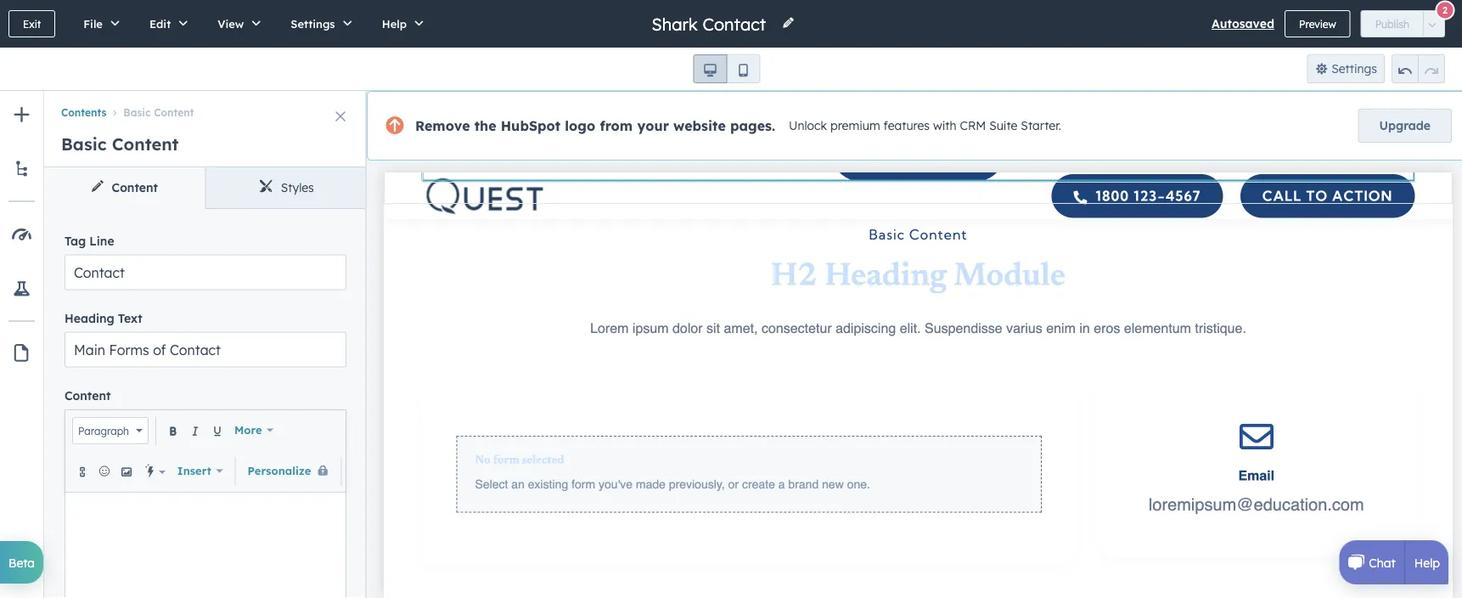 Task type: vqa. For each thing, say whether or not it's contained in the screenshot.
match
no



Task type: describe. For each thing, give the bounding box(es) containing it.
tag
[[65, 233, 86, 248]]

0 vertical spatial settings
[[291, 17, 335, 31]]

publish button
[[1361, 10, 1425, 37]]

website
[[674, 117, 726, 134]]

file button
[[66, 0, 132, 48]]

1 horizontal spatial settings
[[1332, 61, 1378, 76]]

basic inside navigation
[[123, 106, 151, 119]]

edit
[[149, 17, 171, 31]]

insert
[[177, 464, 211, 478]]

contents button
[[61, 106, 106, 119]]

autosaved
[[1212, 16, 1275, 31]]

unlock premium features with crm suite starter.
[[789, 118, 1062, 133]]

1 vertical spatial help
[[1415, 555, 1441, 570]]

heading
[[65, 311, 114, 325]]

exit link
[[8, 10, 55, 37]]

crm
[[960, 118, 986, 133]]

preview
[[1300, 17, 1337, 30]]

tab list containing content
[[44, 167, 367, 209]]

logo
[[565, 117, 596, 134]]

1 vertical spatial basic content
[[61, 133, 179, 155]]

1 group from the left
[[694, 54, 761, 83]]

edit button
[[132, 0, 200, 48]]

more button
[[229, 413, 279, 447]]

hubspot
[[501, 117, 561, 134]]

autosaved button
[[1212, 14, 1275, 34]]

insert button
[[172, 454, 228, 488]]

content link
[[44, 167, 205, 208]]

basic content button
[[106, 106, 194, 119]]

navigation containing contents
[[44, 91, 367, 121]]

0 horizontal spatial basic
[[61, 133, 107, 155]]

content inside tab list
[[112, 180, 158, 195]]

your
[[637, 117, 669, 134]]

view
[[218, 17, 244, 31]]

1 horizontal spatial settings button
[[1308, 54, 1385, 83]]

upgrade link
[[1359, 109, 1453, 143]]

remove the hubspot logo from your website pages.
[[415, 117, 776, 134]]

paragraph
[[78, 424, 129, 437]]



Task type: locate. For each thing, give the bounding box(es) containing it.
2 group from the left
[[1392, 54, 1446, 83]]

help button
[[364, 0, 436, 48]]

publish group
[[1361, 10, 1446, 37]]

0 horizontal spatial settings button
[[273, 0, 364, 48]]

close image
[[336, 111, 346, 121]]

beta button
[[0, 541, 43, 584]]

group down publish group
[[1392, 54, 1446, 83]]

file
[[83, 17, 103, 31]]

content
[[154, 106, 194, 119], [112, 133, 179, 155], [112, 180, 158, 195], [65, 388, 111, 403]]

Main Forms of Contact text field
[[65, 332, 347, 368]]

basic content down "basic content" button
[[61, 133, 179, 155]]

the
[[475, 117, 497, 134]]

heading text
[[65, 311, 142, 325]]

preview button
[[1285, 10, 1351, 37]]

basic content
[[123, 106, 194, 119], [61, 133, 179, 155]]

tab list
[[44, 167, 367, 209]]

0 horizontal spatial settings
[[291, 17, 335, 31]]

personalize button
[[242, 454, 334, 488]]

group
[[694, 54, 761, 83], [1392, 54, 1446, 83]]

1 horizontal spatial basic
[[123, 106, 151, 119]]

1 vertical spatial basic
[[61, 133, 107, 155]]

chat
[[1370, 555, 1396, 570]]

0 vertical spatial help
[[382, 17, 407, 31]]

pages.
[[730, 117, 776, 134]]

paragraph button
[[72, 417, 149, 444]]

help
[[382, 17, 407, 31], [1415, 555, 1441, 570]]

application
[[65, 409, 425, 598]]

personalize
[[248, 464, 311, 478]]

text
[[118, 311, 142, 325]]

exit
[[23, 17, 41, 30]]

view button
[[200, 0, 273, 48]]

remove
[[415, 117, 470, 134]]

0 horizontal spatial help
[[382, 17, 407, 31]]

from
[[600, 117, 633, 134]]

beta
[[8, 555, 35, 570]]

settings
[[291, 17, 335, 31], [1332, 61, 1378, 76]]

suite
[[990, 118, 1018, 133]]

basic content right contents
[[123, 106, 194, 119]]

styles link
[[205, 167, 367, 208]]

settings right view button
[[291, 17, 335, 31]]

features
[[884, 118, 930, 133]]

basic down contents button
[[61, 133, 107, 155]]

0 horizontal spatial group
[[694, 54, 761, 83]]

basic content inside navigation
[[123, 106, 194, 119]]

upgrade
[[1380, 118, 1431, 133]]

starter.
[[1021, 118, 1062, 133]]

None field
[[650, 12, 772, 35]]

styles
[[281, 180, 314, 195]]

basic right contents
[[123, 106, 151, 119]]

group up pages.
[[694, 54, 761, 83]]

basic
[[123, 106, 151, 119], [61, 133, 107, 155]]

tag line
[[65, 233, 114, 248]]

more
[[234, 423, 262, 437]]

with
[[934, 118, 957, 133]]

Contact text field
[[65, 254, 347, 290]]

0 vertical spatial basic content
[[123, 106, 194, 119]]

content inside navigation
[[154, 106, 194, 119]]

2
[[1443, 4, 1448, 16]]

settings down preview button
[[1332, 61, 1378, 76]]

1 vertical spatial settings
[[1332, 61, 1378, 76]]

unlock
[[789, 118, 827, 133]]

0 vertical spatial settings button
[[273, 0, 364, 48]]

1 horizontal spatial help
[[1415, 555, 1441, 570]]

1 horizontal spatial group
[[1392, 54, 1446, 83]]

navigation
[[44, 91, 367, 121]]

1 vertical spatial settings button
[[1308, 54, 1385, 83]]

premium
[[831, 118, 881, 133]]

contents
[[61, 106, 106, 119]]

publish
[[1376, 17, 1410, 30]]

0 vertical spatial basic
[[123, 106, 151, 119]]

line
[[89, 233, 114, 248]]

help inside help button
[[382, 17, 407, 31]]

settings button
[[273, 0, 364, 48], [1308, 54, 1385, 83]]

application containing more
[[65, 409, 425, 598]]



